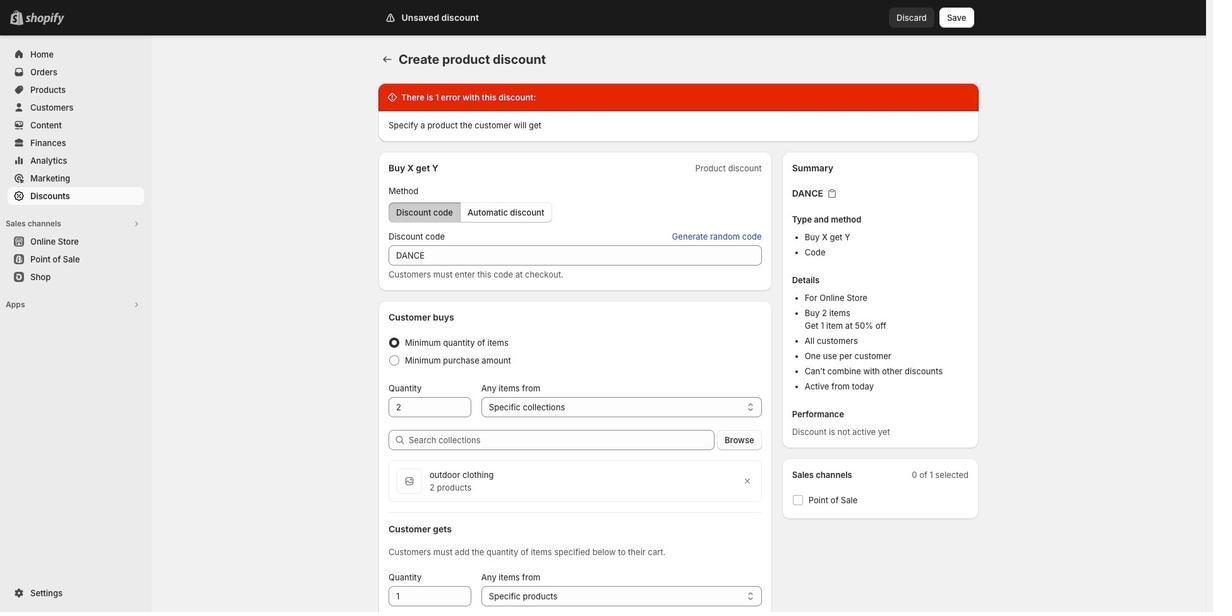 Task type: locate. For each thing, give the bounding box(es) containing it.
None text field
[[389, 245, 762, 266], [389, 397, 472, 417], [389, 245, 762, 266], [389, 397, 472, 417]]

Search collections text field
[[409, 430, 715, 450]]

shopify image
[[25, 13, 64, 25]]

None text field
[[389, 586, 472, 606]]



Task type: vqa. For each thing, say whether or not it's contained in the screenshot.
dialog
no



